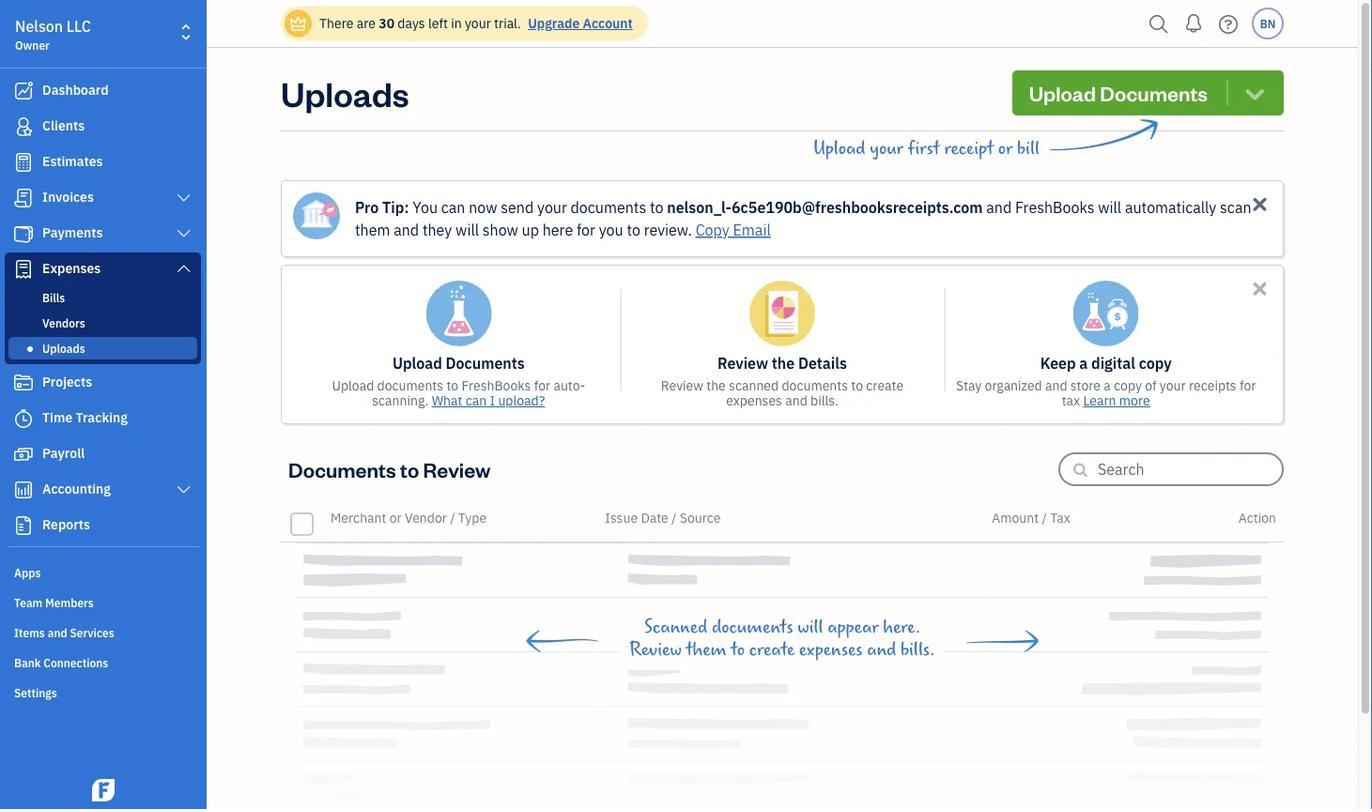 Task type: describe. For each thing, give the bounding box(es) containing it.
merchant
[[331, 510, 387, 527]]

settings link
[[5, 678, 201, 706]]

to inside review the details review the scanned documents to create expenses and bills.
[[851, 377, 863, 395]]

upload documents to freshbooks for auto- scanning.
[[332, 377, 586, 410]]

vendors
[[42, 316, 85, 331]]

now
[[469, 198, 497, 217]]

tax
[[1062, 392, 1080, 410]]

apps link
[[5, 558, 201, 586]]

tracking
[[76, 409, 128, 426]]

expenses for documents
[[799, 640, 863, 660]]

copy email
[[696, 220, 771, 240]]

review the details review the scanned documents to create expenses and bills.
[[661, 354, 904, 410]]

0 vertical spatial can
[[441, 198, 465, 217]]

amount / tax
[[992, 510, 1071, 527]]

scanned
[[644, 617, 708, 638]]

to inside the scanned documents will appear here. review them to create expenses and bills.
[[731, 640, 745, 660]]

source
[[680, 510, 721, 527]]

for inside 'stay organized and store a copy of your receipts for tax'
[[1240, 377, 1256, 395]]

uploads inside "link"
[[42, 341, 85, 356]]

upload documents button
[[1012, 70, 1284, 116]]

documents inside button
[[1100, 79, 1208, 106]]

your right the in
[[465, 15, 491, 32]]

action
[[1239, 510, 1277, 527]]

Search text field
[[1098, 455, 1282, 485]]

documents inside upload documents to freshbooks for auto- scanning.
[[377, 377, 443, 395]]

payment image
[[12, 225, 35, 243]]

payments
[[42, 224, 103, 241]]

client image
[[12, 117, 35, 136]]

scanned
[[729, 377, 779, 395]]

your left the 'first'
[[870, 138, 904, 159]]

chevrondown image
[[1242, 80, 1268, 106]]

amount
[[992, 510, 1039, 527]]

0 horizontal spatial documents
[[288, 456, 396, 483]]

and down receipt
[[987, 198, 1012, 217]]

dashboard image
[[12, 82, 35, 101]]

chevron large down image
[[175, 191, 193, 206]]

estimates
[[42, 153, 103, 170]]

0 vertical spatial copy
[[1139, 354, 1172, 373]]

send
[[501, 198, 534, 217]]

vendor
[[405, 510, 447, 527]]

bill
[[1017, 138, 1040, 159]]

stay organized and store a copy of your receipts for tax
[[956, 377, 1256, 410]]

are
[[357, 15, 376, 32]]

here
[[543, 220, 573, 240]]

services
[[70, 626, 114, 641]]

for inside upload documents to freshbooks for auto- scanning.
[[534, 377, 551, 395]]

will for scanned
[[798, 617, 823, 638]]

you
[[413, 198, 438, 217]]

digital
[[1092, 354, 1136, 373]]

settings
[[14, 686, 57, 701]]

scanned documents will appear here. review them to create expenses and bills.
[[630, 617, 935, 660]]

trial.
[[494, 15, 521, 32]]

email
[[733, 220, 771, 240]]

keep a digital copy
[[1041, 354, 1172, 373]]

accounting
[[42, 481, 111, 498]]

chevron large down image for payments
[[175, 226, 193, 241]]

team
[[14, 596, 43, 611]]

merchant or vendor button
[[331, 510, 447, 527]]

projects
[[42, 373, 92, 391]]

store
[[1071, 377, 1101, 395]]

main element
[[0, 0, 254, 810]]

bank
[[14, 656, 41, 671]]

create for details
[[866, 377, 904, 395]]

to inside and freshbooks will automatically scan them and they will show up here for you to review.
[[627, 220, 641, 240]]

left
[[428, 15, 448, 32]]

upload up scanning.
[[393, 354, 442, 373]]

a inside 'stay organized and store a copy of your receipts for tax'
[[1104, 377, 1111, 395]]

0 horizontal spatial or
[[390, 510, 402, 527]]

1 vertical spatial can
[[466, 392, 487, 410]]

details
[[798, 354, 847, 373]]

chart image
[[12, 481, 35, 500]]

bank connections
[[14, 656, 108, 671]]

issue date / source
[[605, 510, 721, 527]]

documents up you
[[571, 198, 646, 217]]

notifications image
[[1179, 5, 1209, 42]]

for inside and freshbooks will automatically scan them and they will show up here for you to review.
[[577, 220, 596, 240]]

invoices
[[42, 188, 94, 206]]

report image
[[12, 517, 35, 535]]

bills. for review the details review the scanned documents to create expenses and bills.
[[811, 392, 839, 410]]

go to help image
[[1214, 10, 1244, 38]]

days
[[398, 15, 425, 32]]

review the details image
[[750, 281, 815, 347]]

documents inside the scanned documents will appear here. review them to create expenses and bills.
[[712, 617, 793, 638]]

there are 30 days left in your trial. upgrade account
[[319, 15, 633, 32]]

0 vertical spatial a
[[1080, 354, 1088, 373]]

expenses for the
[[726, 392, 782, 410]]

copy email button
[[696, 219, 771, 241]]

nelson_l-
[[667, 198, 732, 217]]

bills. for scanned documents will appear here. review them to create expenses and bills.
[[901, 640, 935, 660]]

time tracking link
[[5, 402, 201, 436]]

expense image
[[12, 260, 35, 279]]

scanning.
[[372, 392, 429, 410]]

chevron large down image for expenses
[[175, 261, 193, 276]]

your up here on the top of the page
[[537, 198, 567, 217]]

items
[[14, 626, 45, 641]]

bn button
[[1252, 8, 1284, 39]]

appear
[[828, 617, 879, 638]]

and freshbooks will automatically scan them and they will show up here for you to review.
[[355, 198, 1252, 240]]

in
[[451, 15, 462, 32]]

30
[[379, 15, 395, 32]]

they
[[423, 220, 452, 240]]

dashboard link
[[5, 74, 201, 108]]

1 vertical spatial the
[[707, 377, 726, 395]]

crown image
[[288, 14, 308, 33]]

source button
[[680, 510, 721, 527]]

them inside the scanned documents will appear here. review them to create expenses and bills.
[[686, 640, 727, 660]]

to inside upload documents to freshbooks for auto- scanning.
[[447, 377, 459, 395]]

create for will
[[749, 640, 795, 660]]

type
[[458, 510, 487, 527]]

team members
[[14, 596, 94, 611]]

review up type
[[423, 456, 491, 483]]

your inside 'stay organized and store a copy of your receipts for tax'
[[1160, 377, 1186, 395]]

time tracking
[[42, 409, 128, 426]]

upload documents inside button
[[1029, 79, 1208, 106]]

account
[[583, 15, 633, 32]]

money image
[[12, 445, 35, 464]]

timer image
[[12, 410, 35, 428]]



Task type: vqa. For each thing, say whether or not it's contained in the screenshot.
Copy Email
yes



Task type: locate. For each thing, give the bounding box(es) containing it.
and down 'here.'
[[867, 640, 896, 660]]

close image
[[1249, 194, 1271, 215]]

llc
[[67, 16, 91, 36]]

can left 'i' on the left of page
[[466, 392, 487, 410]]

what can i upload?
[[432, 392, 545, 410]]

scan
[[1220, 198, 1252, 217]]

review left scanned
[[661, 377, 704, 395]]

merchant or vendor / type
[[331, 510, 487, 527]]

review.
[[644, 220, 692, 240]]

0 vertical spatial upload documents
[[1029, 79, 1208, 106]]

2 vertical spatial chevron large down image
[[175, 483, 193, 498]]

automatically
[[1125, 198, 1217, 217]]

the up scanned
[[772, 354, 795, 373]]

and
[[987, 198, 1012, 217], [394, 220, 419, 240], [1046, 377, 1068, 395], [786, 392, 808, 410], [48, 626, 67, 641], [867, 640, 896, 660]]

more
[[1120, 392, 1150, 410]]

upgrade account link
[[524, 15, 633, 32]]

invoices link
[[5, 181, 201, 215]]

what
[[432, 392, 463, 410]]

keep a digital copy image
[[1073, 281, 1139, 347]]

upload documents image
[[425, 281, 492, 347]]

/ left type
[[450, 510, 455, 527]]

expenses down review the details "image"
[[726, 392, 782, 410]]

upload?
[[498, 392, 545, 410]]

bills link
[[8, 287, 197, 309]]

first
[[908, 138, 940, 159]]

issue
[[605, 510, 638, 527]]

and down keep
[[1046, 377, 1068, 395]]

1 horizontal spatial create
[[866, 377, 904, 395]]

1 horizontal spatial upload documents
[[1029, 79, 1208, 106]]

1 vertical spatial them
[[686, 640, 727, 660]]

upload up 'documents to review'
[[332, 377, 374, 395]]

1 horizontal spatial documents
[[446, 354, 525, 373]]

2 horizontal spatial will
[[1098, 198, 1122, 217]]

your
[[465, 15, 491, 32], [870, 138, 904, 159], [537, 198, 567, 217], [1160, 377, 1186, 395]]

for left you
[[577, 220, 596, 240]]

2 vertical spatial will
[[798, 617, 823, 638]]

can
[[441, 198, 465, 217], [466, 392, 487, 410]]

create inside review the details review the scanned documents to create expenses and bills.
[[866, 377, 904, 395]]

0 horizontal spatial bills.
[[811, 392, 839, 410]]

chevron large down image inside accounting link
[[175, 483, 193, 498]]

and down tip:
[[394, 220, 419, 240]]

tax button
[[1050, 510, 1071, 527]]

0 vertical spatial freshbooks
[[1015, 198, 1095, 217]]

connections
[[43, 656, 108, 671]]

and right the items
[[48, 626, 67, 641]]

them down scanned
[[686, 640, 727, 660]]

bills
[[42, 290, 65, 305]]

1 vertical spatial will
[[456, 220, 479, 240]]

members
[[45, 596, 94, 611]]

1 horizontal spatial /
[[672, 510, 677, 527]]

3 chevron large down image from the top
[[175, 483, 193, 498]]

0 vertical spatial them
[[355, 220, 390, 240]]

bills. inside review the details review the scanned documents to create expenses and bills.
[[811, 392, 839, 410]]

copy
[[1139, 354, 1172, 373], [1114, 377, 1142, 395]]

auto-
[[554, 377, 586, 395]]

bank connections link
[[5, 648, 201, 676]]

upload documents down search icon
[[1029, 79, 1208, 106]]

0 vertical spatial the
[[772, 354, 795, 373]]

of
[[1145, 377, 1157, 395]]

and inside the scanned documents will appear here. review them to create expenses and bills.
[[867, 640, 896, 660]]

1 horizontal spatial for
[[577, 220, 596, 240]]

organized
[[985, 377, 1042, 395]]

0 horizontal spatial upload documents
[[393, 354, 525, 373]]

0 vertical spatial or
[[998, 138, 1013, 159]]

show
[[483, 220, 518, 240]]

0 horizontal spatial the
[[707, 377, 726, 395]]

1 horizontal spatial bills.
[[901, 640, 935, 660]]

them
[[355, 220, 390, 240], [686, 640, 727, 660]]

date
[[641, 510, 669, 527]]

vendors link
[[8, 312, 197, 334]]

2 chevron large down image from the top
[[175, 261, 193, 276]]

documents down details
[[782, 377, 848, 395]]

1 / from the left
[[450, 510, 455, 527]]

you
[[599, 220, 623, 240]]

expenses down appear
[[799, 640, 863, 660]]

2 / from the left
[[672, 510, 677, 527]]

search image
[[1144, 10, 1174, 38]]

reports link
[[5, 509, 201, 543]]

2 horizontal spatial documents
[[1100, 79, 1208, 106]]

tip:
[[382, 198, 409, 217]]

them down pro
[[355, 220, 390, 240]]

review down scanned
[[630, 640, 682, 660]]

2 vertical spatial documents
[[288, 456, 396, 483]]

receipt
[[945, 138, 994, 159]]

upload documents up upload documents to freshbooks for auto- scanning. at left
[[393, 354, 525, 373]]

will for and
[[1098, 198, 1122, 217]]

upload documents button
[[1012, 70, 1284, 116]]

review up scanned
[[718, 354, 768, 373]]

your right of in the right of the page
[[1160, 377, 1186, 395]]

chevron large down image for accounting
[[175, 483, 193, 498]]

upload inside upload documents to freshbooks for auto- scanning.
[[332, 377, 374, 395]]

upload your first receipt or bill
[[813, 138, 1040, 159]]

0 horizontal spatial create
[[749, 640, 795, 660]]

upgrade
[[528, 15, 580, 32]]

the left scanned
[[707, 377, 726, 395]]

or left vendor
[[390, 510, 402, 527]]

0 vertical spatial documents
[[1100, 79, 1208, 106]]

bills. inside the scanned documents will appear here. review them to create expenses and bills.
[[901, 640, 935, 660]]

expenses
[[42, 260, 101, 277]]

0 horizontal spatial will
[[456, 220, 479, 240]]

will inside the scanned documents will appear here. review them to create expenses and bills.
[[798, 617, 823, 638]]

them inside and freshbooks will automatically scan them and they will show up here for you to review.
[[355, 220, 390, 240]]

bills. down 'here.'
[[901, 640, 935, 660]]

freshbooks inside and freshbooks will automatically scan them and they will show up here for you to review.
[[1015, 198, 1095, 217]]

apps
[[14, 566, 41, 581]]

payroll link
[[5, 438, 201, 472]]

and inside the main element
[[48, 626, 67, 641]]

a up store
[[1080, 354, 1088, 373]]

/ left tax button at the right
[[1042, 510, 1047, 527]]

upload up bill
[[1029, 79, 1096, 106]]

expenses inside review the details review the scanned documents to create expenses and bills.
[[726, 392, 782, 410]]

0 vertical spatial create
[[866, 377, 904, 395]]

pro
[[355, 198, 379, 217]]

and right scanned
[[786, 392, 808, 410]]

will
[[1098, 198, 1122, 217], [456, 220, 479, 240], [798, 617, 823, 638]]

1 horizontal spatial uploads
[[281, 70, 409, 115]]

1 chevron large down image from the top
[[175, 226, 193, 241]]

uploads link
[[8, 337, 197, 360]]

copy
[[696, 220, 730, 240]]

estimate image
[[12, 153, 35, 172]]

copy inside 'stay organized and store a copy of your receipts for tax'
[[1114, 377, 1142, 395]]

0 vertical spatial uploads
[[281, 70, 409, 115]]

project image
[[12, 374, 35, 393]]

can up 'they'
[[441, 198, 465, 217]]

1 horizontal spatial expenses
[[799, 640, 863, 660]]

1 vertical spatial a
[[1104, 377, 1111, 395]]

team members link
[[5, 588, 201, 616]]

receipts
[[1189, 377, 1237, 395]]

copy left of in the right of the page
[[1114, 377, 1142, 395]]

expenses
[[726, 392, 782, 410], [799, 640, 863, 660]]

1 vertical spatial copy
[[1114, 377, 1142, 395]]

1 horizontal spatial will
[[798, 617, 823, 638]]

1 horizontal spatial them
[[686, 640, 727, 660]]

0 vertical spatial expenses
[[726, 392, 782, 410]]

create
[[866, 377, 904, 395], [749, 640, 795, 660]]

1 vertical spatial chevron large down image
[[175, 261, 193, 276]]

bn
[[1260, 16, 1276, 31]]

freshbooks image
[[88, 780, 118, 802]]

1 vertical spatial documents
[[446, 354, 525, 373]]

nelson
[[15, 16, 63, 36]]

1 vertical spatial freshbooks
[[462, 377, 531, 395]]

time
[[42, 409, 73, 426]]

0 horizontal spatial a
[[1080, 354, 1088, 373]]

1 horizontal spatial or
[[998, 138, 1013, 159]]

1 vertical spatial or
[[390, 510, 402, 527]]

invoice image
[[12, 189, 35, 208]]

0 horizontal spatial expenses
[[726, 392, 782, 410]]

and inside 'stay organized and store a copy of your receipts for tax'
[[1046, 377, 1068, 395]]

bills. down details
[[811, 392, 839, 410]]

clients
[[42, 117, 85, 134]]

up
[[522, 220, 539, 240]]

expenses inside the scanned documents will appear here. review them to create expenses and bills.
[[799, 640, 863, 660]]

stay
[[956, 377, 982, 395]]

nelson llc owner
[[15, 16, 91, 53]]

learn more
[[1084, 392, 1150, 410]]

documents right scanned
[[712, 617, 793, 638]]

1 vertical spatial create
[[749, 640, 795, 660]]

1 vertical spatial bills.
[[901, 640, 935, 660]]

2 horizontal spatial /
[[1042, 510, 1047, 527]]

documents down search icon
[[1100, 79, 1208, 106]]

documents left 'i' on the left of page
[[377, 377, 443, 395]]

documents up 'what can i upload?' on the left of page
[[446, 354, 525, 373]]

a right store
[[1104, 377, 1111, 395]]

create inside the scanned documents will appear here. review them to create expenses and bills.
[[749, 640, 795, 660]]

documents inside review the details review the scanned documents to create expenses and bills.
[[782, 377, 848, 395]]

0 vertical spatial chevron large down image
[[175, 226, 193, 241]]

uploads down vendors at left top
[[42, 341, 85, 356]]

3 / from the left
[[1042, 510, 1047, 527]]

/ right date
[[672, 510, 677, 527]]

1 vertical spatial uploads
[[42, 341, 85, 356]]

0 horizontal spatial freshbooks
[[462, 377, 531, 395]]

review inside the scanned documents will appear here. review them to create expenses and bills.
[[630, 640, 682, 660]]

for right receipts on the right
[[1240, 377, 1256, 395]]

0 horizontal spatial /
[[450, 510, 455, 527]]

will down now
[[456, 220, 479, 240]]

upload up 6c5e190b@freshbooksreceipts.com
[[813, 138, 866, 159]]

0 vertical spatial will
[[1098, 198, 1122, 217]]

copy up of in the right of the page
[[1139, 354, 1172, 373]]

1 horizontal spatial freshbooks
[[1015, 198, 1095, 217]]

close image
[[1249, 278, 1271, 300]]

chevron large down image
[[175, 226, 193, 241], [175, 261, 193, 276], [175, 483, 193, 498]]

0 horizontal spatial uploads
[[42, 341, 85, 356]]

items and services link
[[5, 618, 201, 646]]

0 horizontal spatial for
[[534, 377, 551, 395]]

2 horizontal spatial for
[[1240, 377, 1256, 395]]

1 vertical spatial expenses
[[799, 640, 863, 660]]

1 horizontal spatial the
[[772, 354, 795, 373]]

0 vertical spatial bills.
[[811, 392, 839, 410]]

bills.
[[811, 392, 839, 410], [901, 640, 935, 660]]

upload inside button
[[1029, 79, 1096, 106]]

will left automatically
[[1098, 198, 1122, 217]]

clients link
[[5, 110, 201, 144]]

or left bill
[[998, 138, 1013, 159]]

uploads down there
[[281, 70, 409, 115]]

tax
[[1050, 510, 1071, 527]]

will left appear
[[798, 617, 823, 638]]

expenses link
[[5, 253, 201, 287]]

here.
[[883, 617, 921, 638]]

documents to review
[[288, 456, 491, 483]]

1 horizontal spatial a
[[1104, 377, 1111, 395]]

amount button
[[992, 510, 1039, 527]]

1 vertical spatial upload documents
[[393, 354, 525, 373]]

for left the auto-
[[534, 377, 551, 395]]

payroll
[[42, 445, 85, 462]]

there
[[319, 15, 354, 32]]

chevron large down image inside payments link
[[175, 226, 193, 241]]

i
[[490, 392, 495, 410]]

for
[[577, 220, 596, 240], [534, 377, 551, 395], [1240, 377, 1256, 395]]

0 horizontal spatial them
[[355, 220, 390, 240]]

freshbooks inside upload documents to freshbooks for auto- scanning.
[[462, 377, 531, 395]]

payments link
[[5, 217, 201, 251]]

and inside review the details review the scanned documents to create expenses and bills.
[[786, 392, 808, 410]]

documents up merchant
[[288, 456, 396, 483]]



